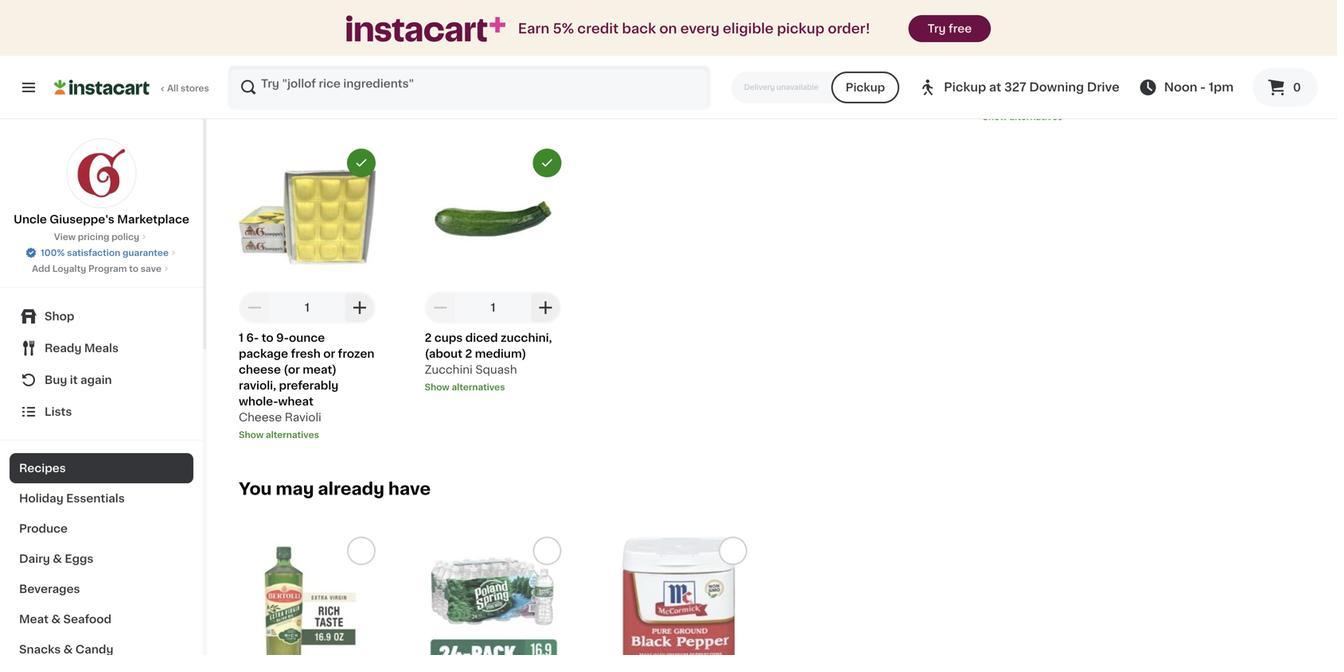 Task type: vqa. For each thing, say whether or not it's contained in the screenshot.
Sugar within the Reddi-wip Zero Sugar Keto Friendly Gluten Free Whipped Topping
no



Task type: locate. For each thing, give the bounding box(es) containing it.
you may already have
[[239, 481, 431, 498]]

you
[[239, 481, 272, 498]]

diced up medium)
[[465, 333, 498, 344]]

0 vertical spatial pepper
[[300, 62, 340, 73]]

pepper down onion
[[300, 62, 340, 73]]

harvest
[[1010, 78, 1054, 89]]

preferably up marzano
[[797, 46, 856, 57]]

can up sodium
[[1046, 14, 1067, 25]]

show
[[425, 49, 450, 58], [239, 81, 264, 89], [1169, 81, 1193, 89], [797, 97, 822, 105], [983, 113, 1008, 121], [425, 383, 450, 392], [239, 431, 264, 440]]

0 horizontal spatial diced
[[309, 46, 341, 57]]

green
[[239, 62, 273, 73]]

crushed down taste
[[685, 62, 733, 73]]

crushed inside 1 28-ounce can crushed tomatoes, preferably fire-roasted san marzano tomatoes, crushed show alternatives
[[797, 78, 844, 89]]

1 inside 1 6- to 9-ounce package fresh or frozen cheese (or meat) ravioli, preferably whole-wheat cheese ravioli show alternatives
[[239, 333, 244, 344]]

show down san
[[797, 97, 822, 105]]

to left save on the top of page
[[129, 265, 138, 273]]

unselect item image for 1 6- to 9-ounce package fresh or frozen cheese (or meat) ravioli, preferably whole-wheat
[[354, 156, 369, 170]]

preferably down meat)
[[279, 380, 339, 392]]

2 horizontal spatial to
[[694, 30, 706, 41]]

ounce inside 1 28-ounce can crushed tomatoes, preferably fire-roasted san marzano tomatoes, crushed show alternatives
[[824, 14, 860, 25]]

fresh
[[291, 349, 321, 360]]

1 horizontal spatial pepper
[[636, 78, 677, 89]]

2 inside 2 cloves garlic, minced garlic show alternatives
[[425, 14, 432, 25]]

2 up pepper
[[239, 14, 246, 25]]

to right 6-
[[262, 333, 274, 344]]

broth up sodium
[[1043, 30, 1074, 41]]

noon
[[1164, 82, 1198, 93]]

ounce
[[824, 14, 860, 25], [1008, 14, 1044, 25], [289, 333, 325, 344]]

cups inside "2 cups diced zucchini, (about 2 medium) zucchini squash show alternatives"
[[435, 333, 463, 344]]

0 vertical spatial cups
[[249, 14, 277, 25]]

zucchini,
[[501, 333, 552, 344]]

1 horizontal spatial crushed
[[797, 78, 844, 89]]

show alternatives button
[[425, 47, 562, 60], [239, 79, 376, 91], [1169, 79, 1306, 91], [797, 95, 934, 107], [983, 111, 1120, 123], [425, 381, 562, 394], [239, 429, 376, 442]]

None search field
[[228, 65, 711, 110]]

0 horizontal spatial to
[[129, 265, 138, 273]]

decrement quantity image
[[245, 298, 264, 318]]

zucchini
[[425, 364, 473, 376]]

pickup button
[[832, 72, 900, 103]]

diced inside 2 cups frozen bell pepper and onion mix, thawed and diced green bell pepper show alternatives
[[309, 46, 341, 57]]

decrement quantity image
[[431, 298, 450, 318]]

& left eggs
[[53, 554, 62, 565]]

uncle
[[14, 214, 47, 225]]

1 for crushed
[[797, 14, 801, 25]]

ounce inside the 1 15-ounce can vegetable broth or reduced-sodium chicken broth wild harvest vegetable broth, organic show alternatives
[[1008, 14, 1044, 25]]

all stores link
[[54, 65, 210, 110]]

to
[[694, 30, 706, 41], [129, 265, 138, 273], [262, 333, 274, 344]]

0 vertical spatial crushed
[[685, 62, 733, 73]]

san
[[797, 62, 818, 73]]

0 vertical spatial diced
[[309, 46, 341, 57]]

add
[[32, 265, 50, 273]]

crushed down 28-
[[797, 30, 844, 41]]

1 vertical spatial cups
[[435, 333, 463, 344]]

0 horizontal spatial or
[[323, 349, 335, 360]]

to left taste
[[694, 30, 706, 41]]

1 horizontal spatial mccormick®
[[1169, 46, 1240, 57]]

ounce for crushed
[[824, 14, 860, 25]]

1 28-ounce can crushed tomatoes, preferably fire-roasted san marzano tomatoes, crushed show alternatives
[[797, 14, 930, 105]]

1 horizontal spatial can
[[1046, 14, 1067, 25]]

roasted
[[883, 46, 928, 57]]

show inside 1 28-ounce can crushed tomatoes, preferably fire-roasted san marzano tomatoes, crushed show alternatives
[[797, 97, 822, 105]]

can
[[863, 14, 884, 25], [1046, 14, 1067, 25]]

0 horizontal spatial pickup
[[846, 82, 885, 93]]

0 vertical spatial frozen
[[280, 14, 316, 25]]

1 vertical spatial crushed
[[797, 78, 844, 89]]

chicken
[[983, 62, 1028, 73]]

2 for 2 cloves garlic, minced
[[425, 14, 432, 25]]

can inside 1 28-ounce can crushed tomatoes, preferably fire-roasted san marzano tomatoes, crushed show alternatives
[[863, 14, 884, 25]]

bell
[[276, 62, 297, 73]]

0 vertical spatial mccormick®
[[1169, 46, 1240, 57]]

red
[[611, 78, 633, 89]]

1 vertical spatial &
[[51, 615, 61, 626]]

at
[[989, 82, 1002, 93]]

2 unselect item image from the left
[[540, 156, 555, 170]]

red
[[611, 30, 630, 41]]

or
[[679, 30, 691, 41], [1077, 30, 1088, 41], [323, 349, 335, 360]]

crushed up taste
[[682, 14, 729, 25]]

and left onion
[[283, 30, 305, 41]]

0 button
[[1253, 68, 1318, 107]]

show alternatives button for 2 cups diced zucchini, (about 2 medium)
[[425, 381, 562, 394]]

squash
[[476, 364, 517, 376]]

2 up "(about" at bottom left
[[425, 333, 432, 344]]

minced
[[513, 14, 556, 25]]

diced down onion
[[309, 46, 341, 57]]

1 for ounce
[[239, 333, 244, 344]]

1 horizontal spatial diced
[[465, 333, 498, 344]]

1 horizontal spatial cups
[[435, 333, 463, 344]]

holiday
[[19, 494, 63, 505]]

on
[[660, 22, 677, 35]]

or up sodium
[[1077, 30, 1088, 41]]

0 horizontal spatial crushed
[[685, 62, 733, 73]]

2 can from the left
[[1046, 14, 1067, 25]]

holiday essentials
[[19, 494, 125, 505]]

show down broth,
[[983, 113, 1008, 121]]

holiday essentials link
[[10, 484, 193, 514]]

try free
[[928, 23, 972, 34]]

1 horizontal spatial to
[[262, 333, 274, 344]]

ounce up vegetable
[[1008, 14, 1044, 25]]

show alternatives button down the ravioli
[[239, 429, 376, 442]]

show alternatives button down garlic,
[[425, 47, 562, 60]]

or up meat)
[[323, 349, 335, 360]]

& right meat
[[51, 615, 61, 626]]

show inside mccormick® basil leaves show alternatives
[[1169, 81, 1193, 89]]

broth down sodium
[[1031, 62, 1062, 73]]

show alternatives button down marzano
[[797, 95, 934, 107]]

uncle giuseppe's marketplace
[[14, 214, 189, 225]]

0 horizontal spatial cups
[[249, 14, 277, 25]]

0 horizontal spatial unselect item image
[[354, 156, 369, 170]]

2 for 2 cups diced zucchini, (about 2 medium)
[[425, 333, 432, 344]]

show down garlic
[[425, 49, 450, 58]]

it
[[70, 375, 78, 386]]

1 horizontal spatial ounce
[[824, 14, 860, 25]]

2 inside 2 cups frozen bell pepper and onion mix, thawed and diced green bell pepper show alternatives
[[239, 14, 246, 25]]

tomatoes,
[[871, 62, 930, 73]]

broth
[[1043, 30, 1074, 41], [1031, 62, 1062, 73]]

alternatives inside mccormick® basil leaves show alternatives
[[1196, 81, 1249, 89]]

1 horizontal spatial crushed
[[797, 30, 844, 41]]

1 horizontal spatial pickup
[[944, 82, 986, 93]]

1 horizontal spatial unselect item image
[[540, 156, 555, 170]]

show alternatives button for 2 cups frozen bell pepper and onion mix, thawed and diced
[[239, 79, 376, 91]]

crushed
[[685, 62, 733, 73], [797, 78, 844, 89]]

1 horizontal spatial or
[[679, 30, 691, 41]]

package
[[239, 349, 288, 360]]

pepper right red
[[636, 78, 677, 89]]

shop link
[[10, 301, 193, 333]]

cups inside 2 cups frozen bell pepper and onion mix, thawed and diced green bell pepper show alternatives
[[249, 14, 277, 25]]

frozen
[[280, 14, 316, 25], [338, 349, 375, 360]]

meat)
[[303, 364, 337, 376]]

0 vertical spatial and
[[283, 30, 305, 41]]

1 horizontal spatial preferably
[[797, 46, 856, 57]]

1 vertical spatial frozen
[[338, 349, 375, 360]]

mccormick® up leaves
[[1169, 46, 1240, 57]]

cheese
[[239, 364, 281, 376]]

pickup inside pickup at 327 downing drive popup button
[[944, 82, 986, 93]]

frozen inside 2 cups frozen bell pepper and onion mix, thawed and diced green bell pepper show alternatives
[[280, 14, 316, 25]]

or right "on"
[[679, 30, 691, 41]]

&
[[53, 554, 62, 565], [51, 615, 61, 626]]

1 15-ounce can vegetable broth or reduced-sodium chicken broth wild harvest vegetable broth, organic show alternatives
[[983, 14, 1113, 121]]

1 horizontal spatial frozen
[[338, 349, 375, 360]]

0 horizontal spatial frozen
[[280, 14, 316, 25]]

show down green
[[239, 81, 264, 89]]

2 right "(about" at bottom left
[[465, 349, 472, 360]]

bell
[[319, 14, 340, 25]]

can inside the 1 15-ounce can vegetable broth or reduced-sodium chicken broth wild harvest vegetable broth, organic show alternatives
[[1046, 14, 1067, 25]]

show alternatives button down bell at the left of page
[[239, 79, 376, 91]]

mccormick® down (optional)
[[611, 62, 682, 73]]

2 horizontal spatial ounce
[[1008, 14, 1044, 25]]

2 vertical spatial to
[[262, 333, 274, 344]]

alternatives inside 1 28-ounce can crushed tomatoes, preferably fire-roasted san marzano tomatoes, crushed show alternatives
[[824, 97, 877, 105]]

1 inside 1 28-ounce can crushed tomatoes, preferably fire-roasted san marzano tomatoes, crushed show alternatives
[[797, 14, 801, 25]]

0 vertical spatial preferably
[[797, 46, 856, 57]]

dairy & eggs link
[[10, 545, 193, 575]]

pepper inside ¼ teaspoon crushed red pepper, or to taste (optional) mccormick® crushed red pepper
[[636, 78, 677, 89]]

ounce up fresh at the left
[[289, 333, 325, 344]]

save
[[141, 265, 162, 273]]

diced
[[309, 46, 341, 57], [465, 333, 498, 344]]

1 left 6-
[[239, 333, 244, 344]]

cups for frozen
[[249, 14, 277, 25]]

1 left 28-
[[797, 14, 801, 25]]

0 vertical spatial crushed
[[682, 14, 729, 25]]

(or
[[284, 364, 300, 376]]

earn 5% credit back on every eligible pickup order!
[[518, 22, 871, 35]]

can up tomatoes,
[[863, 14, 884, 25]]

taste
[[709, 30, 738, 41]]

0 horizontal spatial can
[[863, 14, 884, 25]]

unselect item image
[[354, 156, 369, 170], [540, 156, 555, 170]]

100% satisfaction guarantee
[[41, 249, 169, 258]]

0 horizontal spatial mccormick®
[[611, 62, 682, 73]]

0 horizontal spatial crushed
[[682, 14, 729, 25]]

cups up pepper
[[249, 14, 277, 25]]

1 left "15-"
[[983, 14, 987, 25]]

cups up "(about" at bottom left
[[435, 333, 463, 344]]

1 vertical spatial to
[[129, 265, 138, 273]]

pickup left at on the right top
[[944, 82, 986, 93]]

alternatives
[[452, 49, 505, 58], [266, 81, 319, 89], [1196, 81, 1249, 89], [824, 97, 877, 105], [1010, 113, 1063, 121], [452, 383, 505, 392], [266, 431, 319, 440]]

product group
[[239, 149, 376, 442], [425, 149, 562, 394], [239, 537, 376, 656], [425, 537, 562, 656], [611, 537, 748, 656]]

preferably
[[797, 46, 856, 57], [279, 380, 339, 392]]

increment quantity image
[[536, 298, 555, 318]]

1 vertical spatial crushed
[[797, 30, 844, 41]]

show alternatives button down squash
[[425, 381, 562, 394]]

1 vertical spatial preferably
[[279, 380, 339, 392]]

instacart logo image
[[54, 78, 150, 97]]

show alternatives button down organic
[[983, 111, 1120, 123]]

show down leaves
[[1169, 81, 1193, 89]]

ready
[[45, 343, 82, 354]]

crushed inside ¼ teaspoon crushed red pepper, or to taste (optional) mccormick® crushed red pepper
[[685, 62, 733, 73]]

frozen down increment quantity icon
[[338, 349, 375, 360]]

vegetable
[[1057, 78, 1113, 89]]

pickup at 327 downing drive button
[[919, 65, 1120, 110]]

ounce for vegetable
[[1008, 14, 1044, 25]]

show down zucchini
[[425, 383, 450, 392]]

show down cheese
[[239, 431, 264, 440]]

28-
[[804, 14, 824, 25]]

1 vertical spatial diced
[[465, 333, 498, 344]]

show alternatives button for 1 28-ounce can crushed tomatoes, preferably fire-roasted
[[797, 95, 934, 107]]

show alternatives button for 2 cloves garlic, minced
[[425, 47, 562, 60]]

pepper inside 2 cups frozen bell pepper and onion mix, thawed and diced green bell pepper show alternatives
[[300, 62, 340, 73]]

2 up garlic
[[425, 14, 432, 25]]

recipes link
[[10, 454, 193, 484]]

0 vertical spatial &
[[53, 554, 62, 565]]

view pricing policy link
[[54, 231, 149, 244]]

1 vertical spatial pepper
[[636, 78, 677, 89]]

ravioli,
[[239, 380, 276, 392]]

2 horizontal spatial or
[[1077, 30, 1088, 41]]

0 horizontal spatial preferably
[[279, 380, 339, 392]]

1 inside the 1 15-ounce can vegetable broth or reduced-sodium chicken broth wild harvest vegetable broth, organic show alternatives
[[983, 14, 987, 25]]

ounce inside 1 6- to 9-ounce package fresh or frozen cheese (or meat) ravioli, preferably whole-wheat cheese ravioli show alternatives
[[289, 333, 325, 344]]

1 unselect item image from the left
[[354, 156, 369, 170]]

service type group
[[732, 72, 900, 103]]

lists
[[45, 407, 72, 418]]

0 horizontal spatial ounce
[[289, 333, 325, 344]]

uncle giuseppe's marketplace link
[[14, 139, 189, 228]]

& for dairy
[[53, 554, 62, 565]]

6-
[[246, 333, 259, 344]]

ounce up tomatoes,
[[824, 14, 860, 25]]

essentials
[[66, 494, 125, 505]]

credit
[[578, 22, 619, 35]]

& for meat
[[51, 615, 61, 626]]

unselect item image for 2 cups diced zucchini, (about 2 medium)
[[540, 156, 555, 170]]

show inside 1 6- to 9-ounce package fresh or frozen cheese (or meat) ravioli, preferably whole-wheat cheese ravioli show alternatives
[[239, 431, 264, 440]]

1 vertical spatial mccormick®
[[611, 62, 682, 73]]

mccormick® inside mccormick® basil leaves show alternatives
[[1169, 46, 1240, 57]]

0 horizontal spatial pepper
[[300, 62, 340, 73]]

crushed down san
[[797, 78, 844, 89]]

pickup down marzano
[[846, 82, 885, 93]]

frozen up onion
[[280, 14, 316, 25]]

1 can from the left
[[863, 14, 884, 25]]

alternatives inside the 1 15-ounce can vegetable broth or reduced-sodium chicken broth wild harvest vegetable broth, organic show alternatives
[[1010, 113, 1063, 121]]

0 vertical spatial to
[[694, 30, 706, 41]]

and up bell at the left of page
[[284, 46, 306, 57]]

pickup inside pickup button
[[846, 82, 885, 93]]

or inside the 1 15-ounce can vegetable broth or reduced-sodium chicken broth wild harvest vegetable broth, organic show alternatives
[[1077, 30, 1088, 41]]



Task type: describe. For each thing, give the bounding box(es) containing it.
meals
[[84, 343, 119, 354]]

0 vertical spatial broth
[[1043, 30, 1074, 41]]

garlic
[[425, 30, 458, 41]]

pickup for pickup
[[846, 82, 885, 93]]

leaves
[[1169, 62, 1208, 73]]

to inside ¼ teaspoon crushed red pepper, or to taste (optional) mccormick® crushed red pepper
[[694, 30, 706, 41]]

eggs
[[65, 554, 93, 565]]

2 cups frozen bell pepper and onion mix, thawed and diced green bell pepper show alternatives
[[239, 14, 367, 89]]

buy
[[45, 375, 67, 386]]

show alternatives button for 1 15-ounce can vegetable broth or reduced-sodium chicken broth
[[983, 111, 1120, 123]]

produce
[[19, 524, 68, 535]]

basil
[[1243, 46, 1270, 57]]

to inside 1 6- to 9-ounce package fresh or frozen cheese (or meat) ravioli, preferably whole-wheat cheese ravioli show alternatives
[[262, 333, 274, 344]]

drive
[[1087, 82, 1120, 93]]

dairy & eggs
[[19, 554, 93, 565]]

Search field
[[229, 67, 709, 108]]

mccormick® inside ¼ teaspoon crushed red pepper, or to taste (optional) mccormick® crushed red pepper
[[611, 62, 682, 73]]

fire-
[[859, 46, 883, 57]]

pepper,
[[633, 30, 677, 41]]

100%
[[41, 249, 65, 258]]

organic
[[1019, 94, 1064, 105]]

free
[[949, 23, 972, 34]]

327
[[1005, 82, 1027, 93]]

reduced-
[[983, 46, 1036, 57]]

back
[[622, 22, 656, 35]]

teaspoon
[[625, 14, 679, 25]]

preferably inside 1 28-ounce can crushed tomatoes, preferably fire-roasted san marzano tomatoes, crushed show alternatives
[[797, 46, 856, 57]]

wheat
[[278, 396, 314, 407]]

cups for diced
[[435, 333, 463, 344]]

2 cloves garlic, minced garlic show alternatives
[[425, 14, 556, 58]]

view
[[54, 233, 76, 242]]

lists link
[[10, 396, 193, 428]]

all
[[167, 84, 179, 93]]

instacart plus icon image
[[346, 15, 505, 42]]

show alternatives button down basil
[[1169, 79, 1306, 91]]

seafood
[[63, 615, 111, 626]]

(optional)
[[611, 46, 667, 57]]

100% satisfaction guarantee button
[[25, 244, 178, 260]]

alternatives inside "2 cups diced zucchini, (about 2 medium) zucchini squash show alternatives"
[[452, 383, 505, 392]]

pickup at 327 downing drive
[[944, 82, 1120, 93]]

noon - 1pm link
[[1139, 78, 1234, 97]]

meat & seafood link
[[10, 605, 193, 635]]

medium)
[[475, 349, 527, 360]]

buy it again link
[[10, 365, 193, 396]]

crushed inside ¼ teaspoon crushed red pepper, or to taste (optional) mccormick® crushed red pepper
[[682, 14, 729, 25]]

marzano
[[821, 62, 869, 73]]

meat
[[19, 615, 49, 626]]

cloves
[[435, 14, 472, 25]]

tomatoes,
[[847, 30, 905, 41]]

diced inside "2 cups diced zucchini, (about 2 medium) zucchini squash show alternatives"
[[465, 333, 498, 344]]

1 up medium)
[[491, 302, 496, 314]]

order!
[[828, 22, 871, 35]]

loyalty
[[52, 265, 86, 273]]

frozen inside 1 6- to 9-ounce package fresh or frozen cheese (or meat) ravioli, preferably whole-wheat cheese ravioli show alternatives
[[338, 349, 375, 360]]

beverages link
[[10, 575, 193, 605]]

broth,
[[983, 94, 1016, 105]]

pricing
[[78, 233, 109, 242]]

marketplace
[[117, 214, 189, 225]]

onion
[[307, 30, 340, 41]]

1 up fresh at the left
[[305, 302, 310, 314]]

giuseppe's
[[50, 214, 114, 225]]

wild
[[983, 78, 1007, 89]]

alternatives inside 2 cups frozen bell pepper and onion mix, thawed and diced green bell pepper show alternatives
[[266, 81, 319, 89]]

again
[[80, 375, 112, 386]]

ready meals button
[[10, 333, 193, 365]]

shop
[[45, 311, 74, 322]]

show inside "2 cups diced zucchini, (about 2 medium) zucchini squash show alternatives"
[[425, 383, 450, 392]]

can for tomatoes,
[[863, 14, 884, 25]]

recipes
[[19, 463, 66, 474]]

1 vertical spatial broth
[[1031, 62, 1062, 73]]

alternatives inside 1 6- to 9-ounce package fresh or frozen cheese (or meat) ravioli, preferably whole-wheat cheese ravioli show alternatives
[[266, 431, 319, 440]]

vegetable
[[983, 30, 1040, 41]]

-
[[1201, 82, 1206, 93]]

show inside the 1 15-ounce can vegetable broth or reduced-sodium chicken broth wild harvest vegetable broth, organic show alternatives
[[983, 113, 1008, 121]]

¼
[[611, 14, 622, 25]]

or inside 1 6- to 9-ounce package fresh or frozen cheese (or meat) ravioli, preferably whole-wheat cheese ravioli show alternatives
[[323, 349, 335, 360]]

1 vertical spatial and
[[284, 46, 306, 57]]

pickup
[[777, 22, 825, 35]]

garlic,
[[475, 14, 510, 25]]

noon - 1pm
[[1164, 82, 1234, 93]]

2 for 2 cups frozen bell pepper and onion mix, thawed and diced
[[239, 14, 246, 25]]

9-
[[276, 333, 289, 344]]

or inside ¼ teaspoon crushed red pepper, or to taste (optional) mccormick® crushed red pepper
[[679, 30, 691, 41]]

policy
[[112, 233, 139, 242]]

crushed inside 1 28-ounce can crushed tomatoes, preferably fire-roasted san marzano tomatoes, crushed show alternatives
[[797, 30, 844, 41]]

1 6- to 9-ounce package fresh or frozen cheese (or meat) ravioli, preferably whole-wheat cheese ravioli show alternatives
[[239, 333, 375, 440]]

show alternatives button for 1 6- to 9-ounce package fresh or frozen cheese (or meat) ravioli, preferably whole-wheat
[[239, 429, 376, 442]]

alternatives inside 2 cloves garlic, minced garlic show alternatives
[[452, 49, 505, 58]]

program
[[88, 265, 127, 273]]

show inside 2 cups frozen bell pepper and onion mix, thawed and diced green bell pepper show alternatives
[[239, 81, 264, 89]]

view pricing policy
[[54, 233, 139, 242]]

eligible
[[723, 22, 774, 35]]

try
[[928, 23, 946, 34]]

preferably inside 1 6- to 9-ounce package fresh or frozen cheese (or meat) ravioli, preferably whole-wheat cheese ravioli show alternatives
[[279, 380, 339, 392]]

buy it again
[[45, 375, 112, 386]]

stores
[[181, 84, 209, 93]]

mix,
[[343, 30, 367, 41]]

1 for vegetable
[[983, 14, 987, 25]]

1pm
[[1209, 82, 1234, 93]]

uncle giuseppe's marketplace logo image
[[66, 139, 137, 209]]

show inside 2 cloves garlic, minced garlic show alternatives
[[425, 49, 450, 58]]

meat & seafood
[[19, 615, 111, 626]]

can for broth
[[1046, 14, 1067, 25]]

cheese
[[239, 412, 282, 423]]

add loyalty program to save
[[32, 265, 162, 273]]

satisfaction
[[67, 249, 120, 258]]

0
[[1293, 82, 1301, 93]]

thawed
[[239, 46, 282, 57]]

every
[[681, 22, 720, 35]]

pickup for pickup at 327 downing drive
[[944, 82, 986, 93]]

beverages
[[19, 584, 80, 595]]

dairy
[[19, 554, 50, 565]]

increment quantity image
[[350, 298, 369, 318]]



